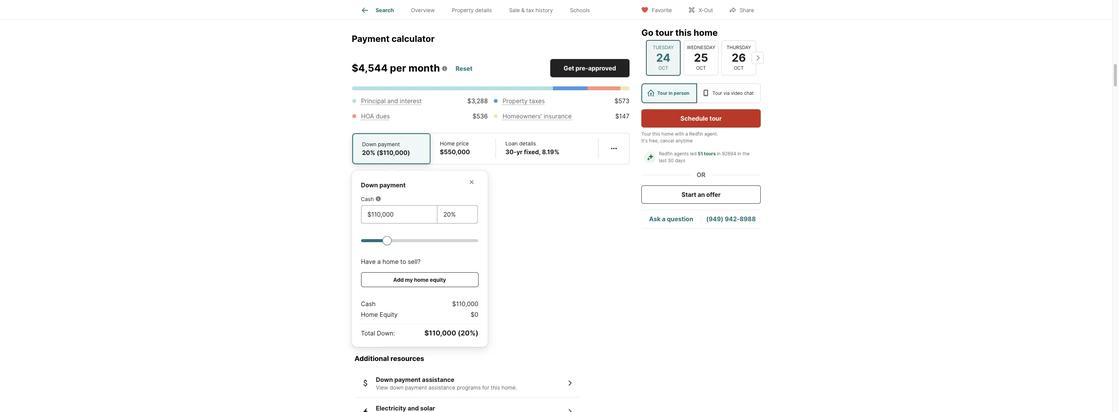 Task type: locate. For each thing, give the bounding box(es) containing it.
1 horizontal spatial this
[[652, 131, 660, 137]]

0 vertical spatial tour
[[655, 27, 673, 38]]

schools tab
[[562, 1, 599, 19]]

1 horizontal spatial oct
[[696, 65, 706, 71]]

payment for down payment 20% ($110,000)
[[378, 141, 400, 147]]

and left solar
[[408, 405, 419, 413]]

tuesday
[[653, 45, 674, 50]]

0 horizontal spatial tour
[[641, 131, 651, 137]]

0 vertical spatial home
[[440, 140, 455, 147]]

home for add my home equity
[[414, 277, 429, 283]]

schedule tour
[[680, 115, 722, 122]]

None button
[[646, 40, 681, 76], [684, 40, 718, 76], [721, 40, 756, 76], [646, 40, 681, 76], [684, 40, 718, 76], [721, 40, 756, 76]]

person
[[674, 90, 689, 96]]

tour up 'it's'
[[641, 131, 651, 137]]

None text field
[[367, 210, 431, 219]]

1 horizontal spatial property
[[503, 97, 528, 105]]

details inside tab
[[475, 7, 492, 13]]

cash down down payment
[[361, 196, 374, 202]]

an
[[698, 191, 705, 199]]

list box
[[641, 84, 761, 103]]

total down:
[[361, 330, 395, 337]]

1 vertical spatial cash
[[361, 300, 376, 308]]

oct down 26
[[734, 65, 744, 71]]

down down 20% on the left top
[[361, 181, 378, 189]]

details up fixed,
[[519, 140, 536, 147]]

a inside $110,000 (20%) tooltip
[[377, 258, 381, 266]]

oct for 24
[[658, 65, 668, 71]]

down inside $110,000 (20%) tooltip
[[361, 181, 378, 189]]

electricity and solar
[[376, 405, 435, 413]]

oct inside tuesday 24 oct
[[658, 65, 668, 71]]

0 vertical spatial a
[[685, 131, 688, 137]]

2 horizontal spatial a
[[685, 131, 688, 137]]

approved
[[588, 64, 616, 72]]

tour inside option
[[712, 90, 722, 96]]

details left the sale
[[475, 7, 492, 13]]

thursday 26 oct
[[726, 45, 751, 71]]

tour left via
[[712, 90, 722, 96]]

a right have
[[377, 258, 381, 266]]

a right with
[[685, 131, 688, 137]]

in inside option
[[668, 90, 673, 96]]

home up "$550,000"
[[440, 140, 455, 147]]

$147
[[615, 112, 629, 120]]

a right ask at the bottom of page
[[662, 216, 665, 223]]

0 vertical spatial $110,000
[[452, 300, 478, 308]]

tour up agent.
[[709, 115, 722, 122]]

redfin up last
[[659, 151, 673, 157]]

0 vertical spatial and
[[387, 97, 398, 105]]

free,
[[649, 138, 659, 144]]

pre-
[[576, 64, 588, 72]]

$110,000 up $0
[[452, 300, 478, 308]]

1 vertical spatial redfin
[[659, 151, 673, 157]]

redfin up anytime
[[689, 131, 703, 137]]

in inside the in the last 30 days
[[737, 151, 741, 157]]

question
[[667, 216, 693, 223]]

per
[[390, 62, 406, 74]]

home inside button
[[414, 277, 429, 283]]

wednesday 25 oct
[[687, 45, 715, 71]]

1 vertical spatial home
[[361, 311, 378, 319]]

1 vertical spatial tour
[[709, 115, 722, 122]]

redfin
[[689, 131, 703, 137], [659, 151, 673, 157]]

agent.
[[704, 131, 718, 137]]

payment up ($110,000)
[[378, 141, 400, 147]]

anytime
[[675, 138, 693, 144]]

add my home equity button
[[361, 273, 478, 287]]

0 horizontal spatial details
[[475, 7, 492, 13]]

oct inside thursday 26 oct
[[734, 65, 744, 71]]

payment down ($110,000)
[[379, 181, 406, 189]]

the
[[742, 151, 749, 157]]

2 horizontal spatial in
[[737, 151, 741, 157]]

in left person
[[668, 90, 673, 96]]

0 vertical spatial down
[[362, 141, 376, 147]]

0 horizontal spatial home
[[361, 311, 378, 319]]

tour
[[655, 27, 673, 38], [709, 115, 722, 122]]

details
[[475, 7, 492, 13], [519, 140, 536, 147]]

in right tours at the top right of the page
[[717, 151, 721, 157]]

month
[[409, 62, 440, 74]]

oct down 24 in the top of the page
[[658, 65, 668, 71]]

chat
[[744, 90, 753, 96]]

home for home equity
[[361, 311, 378, 319]]

down payment 20% ($110,000)
[[362, 141, 410, 157]]

x-out
[[699, 7, 713, 13]]

down up 20% on the left top
[[362, 141, 376, 147]]

3 oct from the left
[[734, 65, 744, 71]]

$4,544
[[352, 62, 388, 74]]

None text field
[[443, 210, 472, 219]]

this up wednesday
[[675, 27, 691, 38]]

down
[[362, 141, 376, 147], [361, 181, 378, 189], [376, 376, 393, 384]]

favorite button
[[635, 2, 678, 17]]

1 vertical spatial a
[[662, 216, 665, 223]]

search link
[[360, 6, 394, 15]]

oct for 26
[[734, 65, 744, 71]]

x-
[[699, 7, 704, 13]]

1 horizontal spatial redfin
[[689, 131, 703, 137]]

home inside home price $550,000
[[440, 140, 455, 147]]

1 vertical spatial details
[[519, 140, 536, 147]]

property details tab
[[443, 1, 501, 19]]

1 horizontal spatial in
[[717, 151, 721, 157]]

payment
[[352, 34, 390, 44]]

it's
[[641, 138, 648, 144]]

1 vertical spatial and
[[408, 405, 419, 413]]

hoa dues
[[361, 112, 390, 120]]

home equity
[[361, 311, 398, 319]]

x-out button
[[681, 2, 720, 17]]

1 horizontal spatial and
[[408, 405, 419, 413]]

list box containing tour in person
[[641, 84, 761, 103]]

this right for
[[491, 385, 500, 391]]

this
[[675, 27, 691, 38], [652, 131, 660, 137], [491, 385, 500, 391]]

and left interest
[[387, 97, 398, 105]]

insurance
[[544, 112, 572, 120]]

tour inside button
[[709, 115, 722, 122]]

0 horizontal spatial property
[[452, 7, 474, 13]]

and for electricity
[[408, 405, 419, 413]]

home left to
[[382, 258, 399, 266]]

tab list containing search
[[352, 0, 605, 19]]

property for property taxes
[[503, 97, 528, 105]]

2 vertical spatial this
[[491, 385, 500, 391]]

go tour this home
[[641, 27, 718, 38]]

details inside the loan details 30-yr fixed, 8.19%
[[519, 140, 536, 147]]

in left the
[[737, 151, 741, 157]]

agents
[[674, 151, 689, 157]]

payment right the down
[[405, 385, 427, 391]]

oct down 25
[[696, 65, 706, 71]]

0 vertical spatial property
[[452, 7, 474, 13]]

get pre-approved
[[564, 64, 616, 72]]

(949) 942-8988 link
[[706, 216, 756, 223]]

tours
[[704, 151, 716, 157]]

0 vertical spatial cash
[[361, 196, 374, 202]]

$110,000 left "(20%)"
[[424, 329, 456, 337]]

$550,000
[[440, 148, 470, 156]]

2 vertical spatial down
[[376, 376, 393, 384]]

1 horizontal spatial home
[[440, 140, 455, 147]]

0 horizontal spatial redfin
[[659, 151, 673, 157]]

calculator
[[392, 34, 435, 44]]

0 horizontal spatial oct
[[658, 65, 668, 71]]

start an offer
[[681, 191, 720, 199]]

2 horizontal spatial oct
[[734, 65, 744, 71]]

tour left person
[[657, 90, 667, 96]]

942-
[[725, 216, 740, 223]]

2 horizontal spatial this
[[675, 27, 691, 38]]

home up cancel
[[661, 131, 673, 137]]

1 vertical spatial down
[[361, 181, 378, 189]]

tour
[[657, 90, 667, 96], [712, 90, 722, 96], [641, 131, 651, 137]]

resources
[[391, 355, 424, 363]]

get
[[564, 64, 574, 72]]

property inside tab
[[452, 7, 474, 13]]

payment inside $110,000 (20%) tooltip
[[379, 181, 406, 189]]

down inside down payment 20% ($110,000)
[[362, 141, 376, 147]]

out
[[704, 7, 713, 13]]

home inside $110,000 (20%) tooltip
[[361, 311, 378, 319]]

led
[[690, 151, 697, 157]]

next image
[[751, 52, 764, 64]]

30
[[668, 158, 674, 164]]

20%
[[362, 149, 375, 157]]

fixed,
[[524, 148, 541, 156]]

assistance
[[422, 376, 454, 384], [429, 385, 455, 391]]

2 cash from the top
[[361, 300, 376, 308]]

start an offer button
[[641, 186, 761, 204]]

0 horizontal spatial this
[[491, 385, 500, 391]]

1 vertical spatial property
[[503, 97, 528, 105]]

2 horizontal spatial tour
[[712, 90, 722, 96]]

tour for tour in person
[[657, 90, 667, 96]]

2 oct from the left
[[696, 65, 706, 71]]

payment inside down payment 20% ($110,000)
[[378, 141, 400, 147]]

tour up tuesday
[[655, 27, 673, 38]]

cash up home equity
[[361, 300, 376, 308]]

electricity and solar button
[[355, 398, 580, 413]]

none text field inside $110,000 (20%) tooltip
[[443, 210, 472, 219]]

details for property details
[[475, 7, 492, 13]]

0 horizontal spatial tour
[[655, 27, 673, 38]]

1 horizontal spatial a
[[662, 216, 665, 223]]

26
[[732, 51, 746, 64]]

1 oct from the left
[[658, 65, 668, 71]]

this up free,
[[652, 131, 660, 137]]

0 horizontal spatial a
[[377, 258, 381, 266]]

cash
[[361, 196, 374, 202], [361, 300, 376, 308]]

0 vertical spatial details
[[475, 7, 492, 13]]

price
[[456, 140, 469, 147]]

home right my
[[414, 277, 429, 283]]

0 horizontal spatial and
[[387, 97, 398, 105]]

tab list
[[352, 0, 605, 19]]

down for down payment assistance view down payment assistance programs for this home.
[[376, 376, 393, 384]]

property details
[[452, 7, 492, 13]]

start
[[681, 191, 696, 199]]

down inside down payment assistance view down payment assistance programs for this home.
[[376, 376, 393, 384]]

1 horizontal spatial tour
[[657, 90, 667, 96]]

total
[[361, 330, 375, 337]]

via
[[723, 90, 730, 96]]

tour inside option
[[657, 90, 667, 96]]

oct
[[658, 65, 668, 71], [696, 65, 706, 71], [734, 65, 744, 71]]

oct inside wednesday 25 oct
[[696, 65, 706, 71]]

payment
[[378, 141, 400, 147], [379, 181, 406, 189], [394, 376, 421, 384], [405, 385, 427, 391]]

1 vertical spatial $110,000
[[424, 329, 456, 337]]

payment up the down
[[394, 376, 421, 384]]

home up the total
[[361, 311, 378, 319]]

interest
[[400, 97, 422, 105]]

down payment assistance view down payment assistance programs for this home.
[[376, 376, 517, 391]]

and inside button
[[408, 405, 419, 413]]

favorite
[[652, 7, 672, 13]]

1 horizontal spatial details
[[519, 140, 536, 147]]

1 horizontal spatial tour
[[709, 115, 722, 122]]

down up view
[[376, 376, 393, 384]]

0 horizontal spatial in
[[668, 90, 673, 96]]

2 vertical spatial a
[[377, 258, 381, 266]]

sale & tax history
[[509, 7, 553, 13]]



Task type: describe. For each thing, give the bounding box(es) containing it.
1 vertical spatial assistance
[[429, 385, 455, 391]]

my
[[405, 277, 413, 283]]

it's free, cancel anytime
[[641, 138, 693, 144]]

payment for down payment
[[379, 181, 406, 189]]

$4,544 per month
[[352, 62, 440, 74]]

tuesday 24 oct
[[653, 45, 674, 71]]

1 vertical spatial this
[[652, 131, 660, 137]]

overview
[[411, 7, 435, 13]]

down
[[390, 385, 404, 391]]

principal and interest
[[361, 97, 422, 105]]

(949) 942-8988
[[706, 216, 756, 223]]

add my home equity
[[393, 277, 446, 283]]

tour for schedule
[[709, 115, 722, 122]]

$573
[[615, 97, 629, 105]]

home for home price $550,000
[[440, 140, 455, 147]]

Down Payment Slider range field
[[361, 236, 478, 245]]

8988
[[740, 216, 756, 223]]

thursday
[[726, 45, 751, 50]]

0 vertical spatial redfin
[[689, 131, 703, 137]]

$110,000 (20%) tooltip
[[352, 165, 629, 347]]

additional resources
[[355, 355, 424, 363]]

homeowners' insurance
[[503, 112, 572, 120]]

down for down payment 20% ($110,000)
[[362, 141, 376, 147]]

last
[[659, 158, 667, 164]]

$0
[[471, 311, 478, 319]]

homeowners' insurance link
[[503, 112, 572, 120]]

tax
[[526, 7, 534, 13]]

30-
[[505, 148, 517, 156]]

sell?
[[408, 258, 421, 266]]

details for loan details 30-yr fixed, 8.19%
[[519, 140, 536, 147]]

tour via video chat option
[[697, 84, 761, 103]]

property taxes link
[[503, 97, 545, 105]]

equity
[[430, 277, 446, 283]]

tour for tour this home with a redfin agent.
[[641, 131, 651, 137]]

schedule tour button
[[641, 109, 761, 128]]

history
[[536, 7, 553, 13]]

additional
[[355, 355, 389, 363]]

none text field inside $110,000 (20%) tooltip
[[367, 210, 431, 219]]

sale & tax history tab
[[501, 1, 562, 19]]

hoa
[[361, 112, 374, 120]]

sale
[[509, 7, 520, 13]]

a for ask a question
[[662, 216, 665, 223]]

tour for go
[[655, 27, 673, 38]]

$110,000 (20%)
[[424, 329, 478, 337]]

tour via video chat
[[712, 90, 753, 96]]

video
[[731, 90, 743, 96]]

home price $550,000
[[440, 140, 470, 156]]

25
[[694, 51, 708, 64]]

programs
[[457, 385, 481, 391]]

view
[[376, 385, 388, 391]]

and for principal
[[387, 97, 398, 105]]

principal and interest link
[[361, 97, 422, 105]]

solar
[[420, 405, 435, 413]]

$3,288
[[467, 97, 488, 105]]

electricity
[[376, 405, 406, 413]]

taxes
[[529, 97, 545, 105]]

property for property details
[[452, 7, 474, 13]]

1 cash from the top
[[361, 196, 374, 202]]

this inside down payment assistance view down payment assistance programs for this home.
[[491, 385, 500, 391]]

yr
[[517, 148, 523, 156]]

to
[[400, 258, 406, 266]]

have a home to sell?
[[361, 258, 421, 266]]

wednesday
[[687, 45, 715, 50]]

home up wednesday
[[693, 27, 718, 38]]

have
[[361, 258, 376, 266]]

or
[[697, 171, 705, 179]]

offer
[[706, 191, 720, 199]]

0 vertical spatial assistance
[[422, 376, 454, 384]]

$110,000 for $110,000 (20%)
[[424, 329, 456, 337]]

homeowners'
[[503, 112, 542, 120]]

oct for 25
[[696, 65, 706, 71]]

dues
[[376, 112, 390, 120]]

down for down payment
[[361, 181, 378, 189]]

add
[[393, 277, 404, 283]]

payment calculator
[[352, 34, 435, 44]]

for
[[482, 385, 489, 391]]

ask a question link
[[649, 216, 693, 223]]

0 vertical spatial this
[[675, 27, 691, 38]]

a for have a home to sell?
[[377, 258, 381, 266]]

equity
[[380, 311, 398, 319]]

tour for tour via video chat
[[712, 90, 722, 96]]

payment for down payment assistance view down payment assistance programs for this home.
[[394, 376, 421, 384]]

home for have a home to sell?
[[382, 258, 399, 266]]

down payment
[[361, 181, 406, 189]]

ask a question
[[649, 216, 693, 223]]

$536
[[473, 112, 488, 120]]

$110,000 for $110,000
[[452, 300, 478, 308]]

share button
[[723, 2, 761, 17]]

92694
[[722, 151, 736, 157]]

overview tab
[[402, 1, 443, 19]]

down:
[[377, 330, 395, 337]]

tour in person
[[657, 90, 689, 96]]

tour in person option
[[641, 84, 697, 103]]

schools
[[570, 7, 590, 13]]

search
[[376, 7, 394, 13]]

($110,000)
[[377, 149, 410, 157]]

home.
[[502, 385, 517, 391]]

get pre-approved button
[[550, 59, 630, 77]]

in the last 30 days
[[659, 151, 751, 164]]

loan details 30-yr fixed, 8.19%
[[505, 140, 559, 156]]

home for tour this home with a redfin agent.
[[661, 131, 673, 137]]



Task type: vqa. For each thing, say whether or not it's contained in the screenshot.
top assistance
yes



